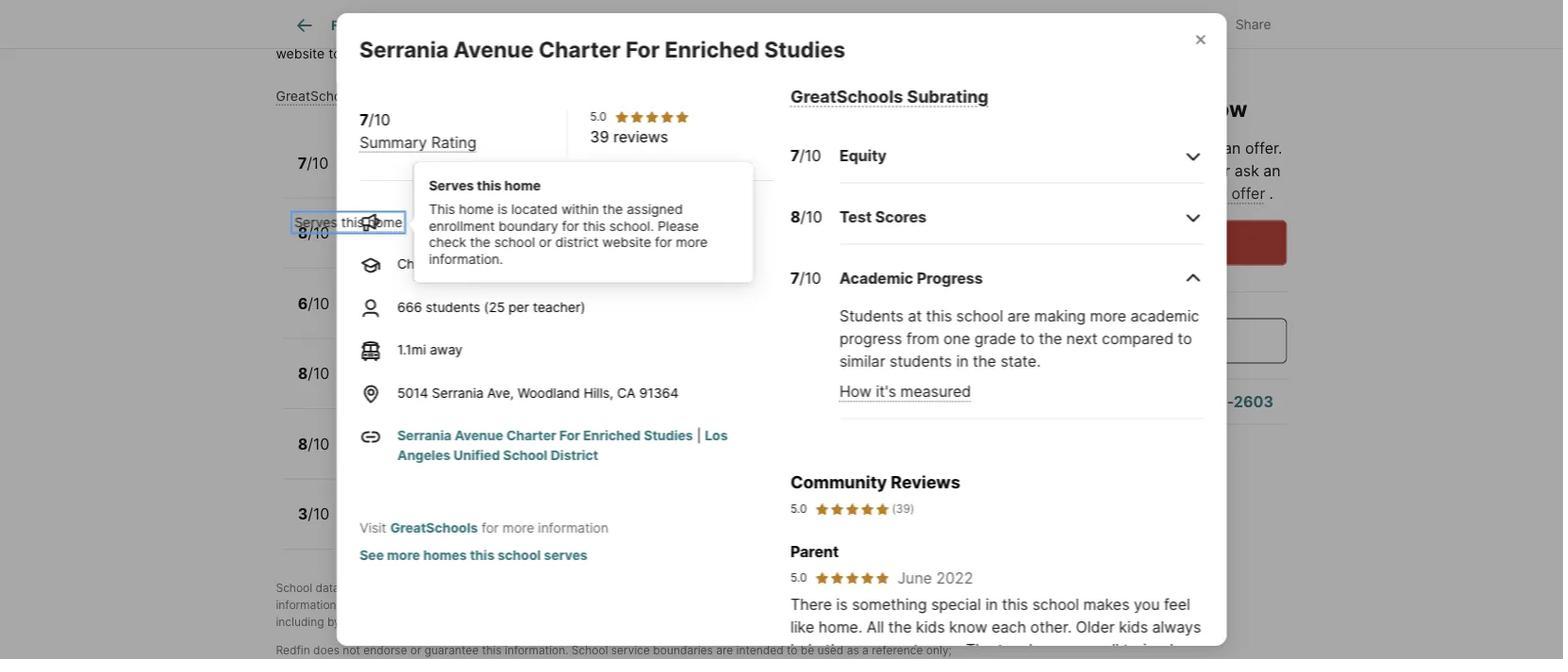 Task type: locate. For each thing, give the bounding box(es) containing it.
9- down 5014
[[405, 447, 419, 463]]

1 horizontal spatial 5
[[464, 256, 472, 272]]

in up each
[[985, 595, 998, 614]]

enrollment
[[386, 25, 455, 42], [429, 218, 495, 234]]

1 vertical spatial redfin
[[276, 644, 310, 658]]

1 vertical spatial woodland
[[351, 286, 425, 304]]

1.1mi away
[[397, 342, 462, 358]]

scores
[[875, 208, 926, 226]]

studies inside serrania avenue charter for enriched studies charter, k-5 • serves this home • 1.1mi
[[632, 145, 689, 164]]

8 for lake balboa college preparatory magnet k-12
[[298, 364, 308, 383]]

0 vertical spatial tour
[[1124, 162, 1153, 180]]

compared
[[1102, 330, 1173, 348]]

not left the based
[[515, 25, 536, 42]]

enriched
[[664, 36, 759, 62], [563, 145, 629, 164], [543, 216, 609, 234], [583, 428, 640, 444]]

8 up 6
[[298, 224, 308, 242]]

1 horizontal spatial redfin
[[633, 582, 667, 595]]

school inside students at this school are making more academic progress from one grade to the next compared to similar students in the state.
[[956, 307, 1003, 325]]

3 public, from the top
[[351, 377, 392, 393]]

1 horizontal spatial by
[[405, 582, 418, 595]]

schools
[[388, 45, 436, 61], [819, 599, 860, 612], [489, 616, 530, 629]]

information. inside serves this home this home is located within the assigned enrollment boundary for this school. please check the school or district website for more information.
[[429, 251, 503, 267]]

1 vertical spatial school
[[276, 582, 312, 595]]

0 horizontal spatial information.
[[429, 251, 503, 267]]

information. down center
[[429, 251, 503, 267]]

0 vertical spatial by
[[405, 582, 418, 595]]

like
[[790, 618, 814, 636]]

rating inside 7 /10 summary rating
[[431, 133, 476, 151]]

1 vertical spatial choice
[[438, 377, 482, 393]]

1 horizontal spatial for
[[562, 218, 579, 234]]

k- up the "hills" on the left of page
[[451, 256, 464, 272]]

this inside there is something special in this school makes you feel like home. all the kids know each other. older kids always help the youngest ones. the teachers are well train
[[1002, 595, 1028, 614]]

charter inside serrania avenue charter for enriched studies charter, k-5 • serves this home • 1.1mi
[[475, 145, 532, 164]]

school up all
[[877, 599, 912, 612]]

k- down balboa on the left bottom
[[396, 377, 409, 393]]

0 horizontal spatial 1.1mi
[[397, 342, 426, 358]]

how
[[839, 383, 871, 401]]

1 tab from the left
[[380, 3, 474, 48]]

0 horizontal spatial schools
[[388, 45, 436, 61]]

greatschools summary rating
[[276, 88, 466, 104]]

1.1mi
[[564, 166, 593, 182], [397, 342, 426, 358]]

this inside woodland hills charter academy public, 6-8 • serves this home • 0.7mi
[[480, 307, 503, 323]]

1.1mi left away on the bottom
[[397, 342, 426, 358]]

7 down 'greatschools summary rating'
[[359, 110, 368, 129]]

home inside woodland hills charter academy public, 6-8 • serves this home • 0.7mi
[[506, 307, 541, 323]]

ask
[[1086, 332, 1114, 350]]

data
[[316, 582, 340, 595]]

serves inside "taft charter high charter, 9-12 • serves this home • 1.6mi"
[[448, 447, 491, 463]]

91364
[[639, 385, 678, 401]]

4-
[[396, 236, 411, 252]]

(818) 646-2603
[[1154, 392, 1274, 411]]

choice up the see more homes this school serves link
[[439, 518, 483, 534]]

in down one on the right of page
[[956, 352, 968, 371]]

school inside the lake balboa college preparatory magnet k-12 public, k-12 • choice school • 5.7mi
[[485, 377, 526, 393]]

is up boundary
[[498, 202, 508, 218]]

students inside students at this school are making more academic progress from one grade to the next compared to similar students in the state.
[[889, 352, 952, 371]]

offer inside an backup offer .
[[1232, 184, 1266, 203]]

0 horizontal spatial as
[[403, 599, 415, 612]]

1 vertical spatial as
[[847, 644, 859, 658]]

feed link
[[293, 14, 362, 37]]

1 horizontal spatial as
[[847, 644, 859, 658]]

studies for serrania avenue charter for enriched studies |
[[643, 428, 693, 444]]

community
[[790, 472, 887, 493]]

measured
[[900, 383, 971, 401]]

2 horizontal spatial not
[[1158, 68, 1193, 94]]

state.
[[1000, 352, 1041, 371]]

rating up the oaks
[[431, 133, 476, 151]]

charter inside woodland hills charter academy public, 6-8 • serves this home • 0.7mi
[[464, 286, 522, 304]]

school inside the please check the school district website to see all schools serving this home.
[[829, 25, 870, 42]]

this inside this home may not be allowing tours right now
[[992, 68, 1038, 94]]

12 inside "taft charter high charter, 9-12 • serves this home • 1.6mi"
[[419, 447, 433, 463]]

the up you
[[992, 139, 1020, 158]]

website inside the please check the school district website to see all schools serving this home.
[[276, 45, 325, 61]]

more down the assigned
[[676, 235, 708, 251]]

. inside an backup offer .
[[1269, 184, 1274, 203]]

for inside serrania avenue charter for enriched studies charter, k-5 • serves this home • 1.1mi
[[536, 145, 560, 164]]

5.7mi
[[541, 377, 575, 393], [542, 518, 576, 534]]

be left used
[[801, 644, 814, 658]]

0 horizontal spatial be
[[801, 644, 814, 658]]

may
[[1108, 68, 1153, 94]]

rating 5.0 out of 5 element up something
[[814, 571, 890, 586]]

0 vertical spatial an
[[1224, 139, 1241, 158]]

making
[[1034, 307, 1086, 325]]

tour right request
[[1127, 234, 1157, 252]]

woodland inside serrania avenue charter for enriched studies 'dialog'
[[517, 385, 580, 401]]

1 vertical spatial in
[[985, 595, 998, 614]]

district
[[550, 448, 598, 464]]

k- inside serrania avenue charter for enriched studies charter, k-5 • serves this home • 1.1mi
[[405, 166, 418, 182]]

8 /10 up the 6 /10
[[298, 224, 330, 242]]

woodland hills's enrollment policy is not based solely on geography.
[[276, 25, 719, 42]]

k-
[[405, 166, 418, 182], [451, 256, 464, 272], [654, 356, 671, 375], [396, 377, 409, 393]]

1.1mi inside serrania avenue charter for enriched studies charter, k-5 • serves this home • 1.1mi
[[564, 166, 593, 182]]

2 horizontal spatial woodland
[[517, 385, 580, 401]]

please right geography.
[[719, 25, 760, 42]]

avenue for serrania avenue charter for enriched studies
[[453, 36, 533, 62]]

2 horizontal spatial are
[[1064, 641, 1087, 659]]

hills,
[[583, 385, 613, 401]]

1 kids from the left
[[916, 618, 945, 636]]

2 tab from the left
[[474, 3, 608, 48]]

the inside there is something special in this school makes you feel like home. all the kids know each other. older kids always help the youngest ones. the teachers are well train
[[966, 641, 993, 659]]

serves down summary rating link
[[441, 166, 484, 182]]

/10 inside 3 /10 public, 9-12 • choice school • 5.7mi
[[308, 505, 330, 523]]

2 vertical spatial not
[[343, 644, 360, 658]]

1 horizontal spatial not
[[515, 25, 536, 42]]

1 horizontal spatial district
[[874, 25, 917, 42]]

this up allowing
[[992, 68, 1038, 94]]

0 vertical spatial redfin
[[633, 582, 667, 595]]

ask a question button
[[992, 318, 1287, 364]]

students left (25
[[425, 299, 480, 315]]

1 horizontal spatial woodland
[[351, 286, 425, 304]]

there
[[790, 595, 832, 614]]

0 vertical spatial rating
[[426, 88, 466, 104]]

serrania avenue charter for enriched studies element
[[359, 13, 868, 63]]

1 horizontal spatial information.
[[505, 644, 568, 658]]

0 horizontal spatial their
[[552, 599, 577, 612]]

use
[[847, 582, 866, 595]]

is inside there is something special in this school makes you feel like home. all the kids know each other. older kids always help the youngest ones. the teachers are well train
[[836, 595, 847, 614]]

2 horizontal spatial school
[[572, 644, 608, 658]]

offer up ask
[[1245, 139, 1278, 158]]

please inside serves this home this home is located within the assigned enrollment boundary for this school. please check the school or district website for more information.
[[658, 218, 699, 234]]

1 vertical spatial 9-
[[396, 518, 410, 534]]

. you can request a tour anyway or ask
[[992, 139, 1283, 180]]

serrania up angeles
[[397, 428, 451, 444]]

woodland for hills's
[[276, 25, 341, 42]]

0 horizontal spatial students
[[425, 299, 480, 315]]

1 horizontal spatial their
[[748, 599, 772, 612]]

serves inside woodland hills charter academy public, 6-8 • serves this home • 0.7mi
[[433, 307, 476, 323]]

tab
[[380, 3, 474, 48], [474, 3, 608, 48], [608, 3, 751, 48], [751, 3, 838, 48], [838, 3, 920, 48]]

charter, k-5
[[397, 256, 472, 272]]

8 /10 inside serrania avenue charter for enriched studies 'dialog'
[[790, 208, 822, 226]]

public, down lake
[[351, 377, 392, 393]]

or inside ". you can request a tour anyway or ask"
[[1216, 162, 1231, 180]]

7 /10 left academic
[[790, 269, 821, 288]]

1 vertical spatial not
[[1158, 68, 1193, 94]]

school down serrania avenue charter for enriched studies link
[[503, 448, 547, 464]]

or
[[1216, 162, 1231, 180], [539, 235, 552, 251], [863, 599, 874, 612], [410, 644, 421, 658]]

or inside first step, and conduct their own investigation to determine their desired schools or school districts, including by contacting and visiting the schools themselves.
[[863, 599, 874, 612]]

0 vertical spatial 1.1mi
[[564, 166, 593, 182]]

, a nonprofit organization. redfin recommends buyers and renters use greatschools information and ratings as a
[[276, 582, 941, 612]]

0 vertical spatial check
[[764, 25, 801, 42]]

school inside serves this home this home is located within the assigned enrollment boundary for this school. please check the school or district website for more information.
[[494, 235, 535, 251]]

0.7mi
[[556, 307, 590, 323]]

school up nonprofit on the left bottom
[[497, 548, 540, 564]]

• down 'preparatory'
[[530, 377, 538, 393]]

1 vertical spatial website
[[603, 235, 651, 251]]

8 /10 left lake
[[298, 364, 330, 383]]

0 horizontal spatial district
[[556, 235, 599, 251]]

/10 inside 7 /10 summary rating
[[368, 110, 390, 129]]

this
[[992, 68, 1038, 94], [429, 202, 455, 218]]

grade
[[974, 330, 1016, 348]]

3
[[298, 505, 308, 523]]

1 horizontal spatial check
[[764, 25, 801, 42]]

1 vertical spatial enrollment
[[429, 218, 495, 234]]

serrania avenue charter for enriched studies |
[[397, 428, 705, 444]]

schools down renters
[[819, 599, 860, 612]]

0 vertical spatial school
[[503, 448, 547, 464]]

offer down ask
[[1232, 184, 1266, 203]]

0 horizontal spatial woodland
[[276, 25, 341, 42]]

feed
[[331, 17, 362, 33]]

serrania inside serrania avenue charter for enriched studies charter, k-5 • serves this home • 1.1mi
[[351, 145, 413, 164]]

this inside the please check the school district website to see all schools serving this home.
[[490, 45, 512, 61]]

or down the use
[[863, 599, 874, 612]]

1 horizontal spatial are
[[1007, 307, 1030, 325]]

0 vertical spatial information.
[[429, 251, 503, 267]]

1 vertical spatial students
[[889, 352, 952, 371]]

rating 5.0 out of 5 element up reviews at the top of page
[[614, 109, 689, 125]]

5
[[418, 166, 426, 182], [464, 256, 472, 272]]

website down feed link
[[276, 45, 325, 61]]

woodland for hills
[[351, 286, 425, 304]]

school up see more homes this school serves
[[486, 518, 527, 534]]

avenue inside serrania avenue charter for enriched studies charter, k-5 • serves this home • 1.1mi
[[416, 145, 472, 164]]

1 public, from the top
[[351, 236, 392, 252]]

enriched up within at top left
[[563, 145, 629, 164]]

0 horizontal spatial redfin
[[276, 644, 310, 658]]

serrania
[[359, 36, 448, 62], [351, 145, 413, 164], [432, 385, 483, 401], [397, 428, 451, 444]]

a left the first
[[418, 599, 425, 612]]

5.7mi inside 3 /10 public, 9-12 • choice school • 5.7mi
[[542, 518, 576, 534]]

school.
[[610, 218, 654, 234]]

|
[[696, 428, 701, 444]]

oaks
[[421, 216, 458, 234]]

1 vertical spatial be
[[801, 644, 814, 658]]

2 vertical spatial rating 5.0 out of 5 element
[[814, 571, 890, 586]]

on
[[624, 25, 640, 42]]

k- inside serrania avenue charter for enriched studies 'dialog'
[[451, 256, 464, 272]]

tour
[[1124, 162, 1153, 180], [1127, 234, 1157, 252]]

4 public, from the top
[[351, 518, 392, 534]]

or up backup offer link
[[1216, 162, 1231, 180]]

to down the like
[[787, 644, 798, 658]]

for inside sherman oaks center for enriched studies public, 4-12 • choice school • 3.6mi
[[516, 216, 540, 234]]

enriched inside sherman oaks center for enriched studies public, 4-12 • choice school • 3.6mi
[[543, 216, 609, 234]]

los angeles unified school district
[[397, 428, 728, 464]]

woodland inside woodland hills charter academy public, 6-8 • serves this home • 0.7mi
[[351, 286, 425, 304]]

information.
[[429, 251, 503, 267], [505, 644, 568, 658]]

0 horizontal spatial this
[[429, 202, 455, 218]]

1 horizontal spatial be
[[1198, 68, 1225, 94]]

summary rating link
[[359, 133, 476, 151]]

. up an backup offer .
[[1278, 139, 1283, 158]]

0 vertical spatial please
[[719, 25, 760, 42]]

more right see
[[387, 548, 420, 564]]

the down know
[[966, 641, 993, 659]]

2 vertical spatial 5.0
[[790, 571, 807, 585]]

0 vertical spatial rating 5.0 out of 5 element
[[614, 109, 689, 125]]

1.1mi inside serrania avenue charter for enriched studies 'dialog'
[[397, 342, 426, 358]]

more inside students at this school are making more academic progress from one grade to the next compared to similar students in the state.
[[1090, 307, 1126, 325]]

is right there
[[836, 595, 847, 614]]

1 horizontal spatial information
[[538, 520, 608, 536]]

are inside there is something special in this school makes you feel like home. all the kids know each other. older kids always help the youngest ones. the teachers are well train
[[1064, 641, 1087, 659]]

2 vertical spatial avenue
[[454, 428, 503, 444]]

0 horizontal spatial home.
[[516, 45, 555, 61]]

serves this home this home is located within the assigned enrollment boundary for this school. please check the school or district website for more information.
[[429, 178, 708, 267]]

enriched up '1.6mi'
[[583, 428, 640, 444]]

summary up 7 /10 summary rating
[[364, 88, 423, 104]]

step,
[[452, 599, 479, 612]]

feed tab list
[[276, 0, 935, 48]]

studies inside sherman oaks center for enriched studies public, 4-12 • choice school • 3.6mi
[[613, 216, 669, 234]]

please
[[719, 25, 760, 42], [658, 218, 699, 234]]

charter for serrania avenue charter for enriched studies |
[[506, 428, 556, 444]]

from
[[906, 330, 939, 348]]

geography.
[[643, 25, 716, 42]]

0 horizontal spatial check
[[429, 235, 466, 251]]

los angeles unified school district link
[[397, 428, 728, 464]]

tours
[[1086, 95, 1142, 121]]

balboa
[[389, 356, 439, 375]]

0 vertical spatial schools
[[388, 45, 436, 61]]

policy
[[459, 25, 498, 42]]

a right ask
[[1117, 332, 1126, 350]]

be inside school service boundaries are intended to be used as a reference only;
[[801, 644, 814, 658]]

5 tab from the left
[[838, 3, 920, 48]]

(25
[[484, 299, 504, 315]]

1 horizontal spatial students
[[889, 352, 952, 371]]

0 vertical spatial district
[[874, 25, 917, 42]]

the inside the please check the school district website to see all schools serving this home.
[[805, 25, 825, 42]]

2 vertical spatial woodland
[[517, 385, 580, 401]]

1 vertical spatial an
[[1264, 162, 1281, 180]]

or right endorse
[[410, 644, 421, 658]]

enrollment up charter, k-5
[[429, 218, 495, 234]]

2 vertical spatial charter,
[[351, 447, 401, 463]]

please down the assigned
[[658, 218, 699, 234]]

school inside first step, and conduct their own investigation to determine their desired schools or school districts, including by contacting and visiting the schools themselves.
[[877, 599, 912, 612]]

charter, inside serrania avenue charter for enriched studies 'dialog'
[[397, 256, 447, 272]]

5.0 for 39 reviews
[[590, 110, 606, 124]]

• down serrania avenue charter for enriched studies | on the bottom left
[[560, 447, 567, 463]]

1 vertical spatial 1.1mi
[[397, 342, 426, 358]]

charter, inside serrania avenue charter for enriched studies charter, k-5 • serves this home • 1.1mi
[[351, 166, 401, 182]]

enriched inside serrania avenue charter for enriched studies charter, k-5 • serves this home • 1.1mi
[[563, 145, 629, 164]]

1 horizontal spatial in
[[985, 595, 998, 614]]

1 vertical spatial the
[[966, 641, 993, 659]]

0 vertical spatial this
[[992, 68, 1038, 94]]

/10 left equity at the right top of page
[[799, 147, 821, 165]]

1 vertical spatial tour
[[1127, 234, 1157, 252]]

district up greatschools subrating at right
[[874, 25, 917, 42]]

tour down the seller has already accepted an offer
[[1124, 162, 1153, 180]]

home inside this home may not be allowing tours right now
[[1043, 68, 1103, 94]]

rating 5.0 out of 5 element
[[614, 109, 689, 125], [814, 501, 890, 518], [814, 571, 890, 586]]

special
[[931, 595, 981, 614]]

12 left unified
[[419, 447, 433, 463]]

12 down balboa on the left bottom
[[409, 377, 423, 393]]

ca
[[617, 385, 635, 401]]

studies for serrania avenue charter for enriched studies charter, k-5 • serves this home • 1.1mi
[[632, 145, 689, 164]]

charter for serrania avenue charter for enriched studies
[[538, 36, 620, 62]]

district
[[874, 25, 917, 42], [556, 235, 599, 251]]

seller
[[1024, 139, 1062, 158]]

rating 5.0 out of 5 element down community
[[814, 501, 890, 518]]

serrania avenue charter for enriched studies dialog
[[295, 13, 1227, 660]]

enrollment inside serves this home this home is located within the assigned enrollment boundary for this school. please check the school or district website for more information.
[[429, 218, 495, 234]]

. inside ". you can request a tour anyway or ask"
[[1278, 139, 1283, 158]]

this
[[490, 45, 512, 61], [488, 166, 510, 182], [477, 178, 502, 194], [341, 215, 364, 231], [583, 218, 606, 234], [480, 307, 503, 323], [926, 307, 952, 325], [495, 447, 518, 463], [470, 548, 494, 564], [1002, 595, 1028, 614], [482, 644, 502, 658]]

anyway
[[1157, 162, 1212, 180], [1160, 234, 1217, 252]]

serves up the oaks
[[429, 178, 474, 194]]

1 vertical spatial 5
[[464, 256, 472, 272]]

greatschools link
[[390, 520, 477, 536]]

0 vertical spatial as
[[403, 599, 415, 612]]

• down the high
[[437, 447, 444, 463]]

enriched for serrania avenue charter for enriched studies charter, k-5 • serves this home • 1.1mi
[[563, 145, 629, 164]]

0 vertical spatial information
[[538, 520, 608, 536]]

serrania up greatschools summary rating link
[[359, 36, 448, 62]]

used
[[818, 644, 844, 658]]

8 up 1.1mi away
[[410, 307, 418, 323]]

1 vertical spatial home.
[[818, 618, 862, 636]]

serves inside serves this home this home is located within the assigned enrollment boundary for this school. please check the school or district website for more information.
[[429, 178, 474, 194]]

and up the contacting
[[340, 599, 360, 612]]

for down within at top left
[[562, 218, 579, 234]]

1 vertical spatial charter,
[[397, 256, 447, 272]]

test scores
[[839, 208, 926, 226]]

1 horizontal spatial school
[[503, 448, 547, 464]]

not up right on the right top of the page
[[1158, 68, 1193, 94]]

information up including at left bottom
[[276, 599, 337, 612]]

to inside first step, and conduct their own investigation to determine their desired schools or school districts, including by contacting and visiting the schools themselves.
[[676, 599, 687, 612]]

home. up used
[[818, 618, 862, 636]]

as inside school service boundaries are intended to be used as a reference only;
[[847, 644, 859, 658]]

1 vertical spatial anyway
[[1160, 234, 1217, 252]]

makes
[[1083, 595, 1129, 614]]

2 vertical spatial school
[[572, 644, 608, 658]]

0 horizontal spatial please
[[658, 218, 699, 234]]

to
[[329, 45, 341, 61], [1020, 330, 1034, 348], [1178, 330, 1192, 348], [676, 599, 687, 612], [787, 644, 798, 658]]

0 horizontal spatial .
[[1269, 184, 1274, 203]]

june 2022
[[897, 569, 973, 587]]

school down 'themselves.' at the bottom left of page
[[572, 644, 608, 658]]

more inside serves this home this home is located within the assigned enrollment boundary for this school. please check the school or district website for more information.
[[676, 235, 708, 251]]

check inside serves this home this home is located within the assigned enrollment boundary for this school. please check the school or district website for more information.
[[429, 235, 466, 251]]

1 vertical spatial please
[[658, 218, 699, 234]]

charter inside "taft charter high charter, 9-12 • serves this home • 1.6mi"
[[384, 426, 441, 445]]

8 inside serrania avenue charter for enriched studies 'dialog'
[[790, 208, 800, 226]]

can
[[1023, 162, 1049, 180]]

0 vertical spatial website
[[276, 45, 325, 61]]

avenue up the oaks
[[416, 145, 472, 164]]

charter, up sherman
[[351, 166, 401, 182]]

1 their from the left
[[552, 599, 577, 612]]

0 vertical spatial 5
[[418, 166, 426, 182]]

1 vertical spatial schools
[[819, 599, 860, 612]]

7 up serves this home in the left of the page
[[298, 154, 307, 172]]

public, down sherman
[[351, 236, 392, 252]]

4 tab from the left
[[751, 3, 838, 48]]

choice inside the lake balboa college preparatory magnet k-12 public, k-12 • choice school • 5.7mi
[[438, 377, 482, 393]]

renters
[[806, 582, 844, 595]]

avenue for serrania avenue charter for enriched studies charter, k-5 • serves this home • 1.1mi
[[416, 145, 472, 164]]

school up other.
[[1032, 595, 1079, 614]]

own
[[580, 599, 602, 612]]

• down balboa on the left bottom
[[427, 377, 435, 393]]

1.6mi
[[571, 447, 603, 463]]

for down the assigned
[[655, 235, 672, 251]]

5 down summary rating link
[[418, 166, 426, 182]]

0 horizontal spatial an
[[1224, 139, 1241, 158]]

7 /10 summary rating
[[359, 110, 476, 151]]

to left see
[[329, 45, 341, 61]]

666 students (25 per teacher)
[[397, 299, 585, 315]]

1 vertical spatial check
[[429, 235, 466, 251]]

0 vertical spatial 5.7mi
[[541, 377, 575, 393]]

0 horizontal spatial school
[[276, 582, 312, 595]]

be inside this home may not be allowing tours right now
[[1198, 68, 1225, 94]]

0 vertical spatial choice
[[440, 236, 483, 252]]

are left well
[[1064, 641, 1087, 659]]

• up nonprofit on the left bottom
[[531, 518, 539, 534]]

public, inside 3 /10 public, 9-12 • choice school • 5.7mi
[[351, 518, 392, 534]]

0 horizontal spatial not
[[343, 644, 360, 658]]

enriched for sherman oaks center for enriched studies public, 4-12 • choice school • 3.6mi
[[543, 216, 609, 234]]

8 left lake
[[298, 364, 308, 383]]

1 horizontal spatial schools
[[489, 616, 530, 629]]

2 public, from the top
[[351, 307, 392, 323]]

equity
[[839, 147, 886, 165]]

charter for serrania avenue charter for enriched studies charter, k-5 • serves this home • 1.1mi
[[475, 145, 532, 164]]

1 vertical spatial this
[[429, 202, 455, 218]]

anyway inside button
[[1160, 234, 1217, 252]]

their
[[552, 599, 577, 612], [748, 599, 772, 612]]

school left data
[[276, 582, 312, 595]]

. right backup offer link
[[1269, 184, 1274, 203]]

each
[[991, 618, 1026, 636]]

schools right all
[[388, 45, 436, 61]]

1.1mi up within at top left
[[564, 166, 593, 182]]



Task type: vqa. For each thing, say whether or not it's contained in the screenshot.
LISTED
no



Task type: describe. For each thing, give the bounding box(es) containing it.
2 kids from the left
[[1119, 618, 1148, 636]]

themselves.
[[533, 616, 597, 629]]

2 horizontal spatial schools
[[819, 599, 860, 612]]

you
[[992, 162, 1019, 180]]

public, inside woodland hills charter academy public, 6-8 • serves this home • 0.7mi
[[351, 307, 392, 323]]

• up charter, k-5
[[428, 236, 436, 252]]

please inside the please check the school district website to see all schools serving this home.
[[719, 25, 760, 42]]

studies for serrania avenue charter for enriched studies
[[764, 36, 845, 62]]

academic progress button
[[839, 252, 1204, 305]]

• down academy
[[545, 307, 552, 323]]

this home may not be allowing tours right now
[[992, 68, 1248, 121]]

1 vertical spatial 5.0
[[790, 502, 807, 516]]

3 tab from the left
[[608, 3, 751, 48]]

reviews
[[613, 127, 668, 146]]

teacher)
[[533, 299, 585, 315]]

1 vertical spatial rating 5.0 out of 5 element
[[814, 501, 890, 518]]

public, inside the lake balboa college preparatory magnet k-12 public, k-12 • choice school • 5.7mi
[[351, 377, 392, 393]]

serrania for serrania avenue charter for enriched studies charter, k-5 • serves this home • 1.1mi
[[351, 145, 413, 164]]

is inside serves this home this home is located within the assigned enrollment boundary for this school. please check the school or district website for more information.
[[498, 202, 508, 218]]

• down summary rating link
[[430, 166, 437, 182]]

this inside "taft charter high charter, 9-12 • serves this home • 1.6mi"
[[495, 447, 518, 463]]

7 left academic
[[790, 269, 799, 288]]

6
[[298, 294, 308, 313]]

hills
[[429, 286, 461, 304]]

visit greatschools for more information
[[359, 520, 608, 536]]

redfin inside , a nonprofit organization. redfin recommends buyers and renters use greatschools information and ratings as a
[[633, 582, 667, 595]]

ratings
[[363, 599, 400, 612]]

school inside 3 /10 public, 9-12 • choice school • 5.7mi
[[486, 518, 527, 534]]

anyway inside ". you can request a tour anyway or ask"
[[1157, 162, 1212, 180]]

now
[[1203, 95, 1248, 121]]

greatschools up homes
[[390, 520, 477, 536]]

2022
[[936, 569, 973, 587]]

angeles
[[397, 448, 450, 464]]

for for serrania avenue charter for enriched studies |
[[559, 428, 580, 444]]

666
[[397, 299, 422, 315]]

youngest
[[853, 641, 919, 659]]

schools inside the please check the school district website to see all schools serving this home.
[[388, 45, 436, 61]]

recommends
[[670, 582, 740, 595]]

8 for taft charter high
[[298, 435, 308, 453]]

/10 left 'taft'
[[308, 435, 330, 453]]

greatschools up equity at the right top of page
[[790, 86, 903, 107]]

are inside students at this school are making more academic progress from one grade to the next compared to similar students in the state.
[[1007, 307, 1030, 325]]

request tour anyway button
[[992, 220, 1287, 266]]

check inside the please check the school district website to see all schools serving this home.
[[764, 25, 801, 42]]

12 inside 3 /10 public, 9-12 • choice school • 5.7mi
[[410, 518, 424, 534]]

k- up 91364
[[654, 356, 671, 375]]

2 their from the left
[[748, 599, 772, 612]]

organization.
[[561, 582, 630, 595]]

redfin does not endorse or guarantee this information.
[[276, 644, 568, 658]]

desired
[[775, 599, 815, 612]]

intended
[[736, 644, 784, 658]]

0 vertical spatial summary
[[364, 88, 423, 104]]

school inside 'los angeles unified school district'
[[503, 448, 547, 464]]

feel
[[1164, 595, 1190, 614]]

/10 left 6-
[[308, 294, 330, 313]]

home. inside there is something special in this school makes you feel like home. all the kids know each other. older kids always help the youngest ones. the teachers are well train
[[818, 618, 862, 636]]

ask
[[1235, 162, 1259, 180]]

6 /10
[[298, 294, 330, 313]]

academic progress
[[839, 269, 983, 288]]

the seller has already accepted an offer
[[992, 139, 1278, 158]]

(818)
[[1154, 392, 1194, 411]]

by inside first step, and conduct their own investigation to determine their desired schools or school districts, including by contacting and visiting the schools themselves.
[[327, 616, 340, 629]]

0 vertical spatial students
[[425, 299, 480, 315]]

for for serrania avenue charter for enriched studies charter, k-5 • serves this home • 1.1mi
[[536, 145, 560, 164]]

woodland hills charter academy public, 6-8 • serves this home • 0.7mi
[[351, 286, 594, 323]]

ask a question
[[1086, 332, 1194, 350]]

1 vertical spatial information.
[[505, 644, 568, 658]]

reviews
[[891, 472, 960, 493]]

older
[[1076, 618, 1115, 636]]

share button
[[1193, 4, 1287, 43]]

enriched for serrania avenue charter for enriched studies
[[664, 36, 759, 62]]

first
[[428, 599, 449, 612]]

lake
[[351, 356, 385, 375]]

serrania for serrania avenue charter for enriched studies |
[[397, 428, 451, 444]]

a inside ". you can request a tour anyway or ask"
[[1112, 162, 1120, 180]]

serrania down college
[[432, 385, 483, 401]]

and up redfin does not endorse or guarantee this information. at bottom
[[404, 616, 424, 629]]

home inside serrania avenue charter for enriched studies charter, k-5 • serves this home • 1.1mi
[[514, 166, 549, 182]]

greatschools inside , a nonprofit organization. redfin recommends buyers and renters use greatschools information and ratings as a
[[869, 582, 941, 595]]

tour inside button
[[1127, 234, 1157, 252]]

to up state.
[[1020, 330, 1034, 348]]

7 /10 left equity at the right top of page
[[790, 147, 821, 165]]

academy
[[525, 286, 594, 304]]

always
[[1152, 618, 1201, 636]]

progress
[[839, 330, 902, 348]]

other.
[[1030, 618, 1071, 636]]

ave,
[[487, 385, 513, 401]]

5.7mi inside the lake balboa college preparatory magnet k-12 public, k-12 • choice school • 5.7mi
[[541, 377, 575, 393]]

home. inside the please check the school district website to see all schools serving this home.
[[516, 45, 555, 61]]

summary inside 7 /10 summary rating
[[359, 133, 427, 151]]

website inside serves this home this home is located within the assigned enrollment boundary for this school. please check the school or district website for more information.
[[603, 235, 651, 251]]

8 /10 for lake balboa college preparatory magnet k-12
[[298, 364, 330, 383]]

5 inside serrania avenue charter for enriched studies charter, k-5 • serves this home • 1.1mi
[[418, 166, 426, 182]]

7 left equity at the right top of page
[[790, 147, 799, 165]]

this inside students at this school are making more academic progress from one grade to the next compared to similar students in the state.
[[926, 307, 952, 325]]

tour inside ". you can request a tour anyway or ask"
[[1124, 162, 1153, 180]]

including
[[276, 616, 324, 629]]

hills's
[[344, 25, 383, 42]]

greatschools up step,
[[421, 582, 493, 595]]

6-
[[396, 307, 410, 323]]

are inside school service boundaries are intended to be used as a reference only;
[[716, 644, 733, 658]]

an inside an backup offer .
[[1264, 162, 1281, 180]]

reference
[[872, 644, 923, 658]]

see
[[345, 45, 367, 61]]

0 vertical spatial the
[[992, 139, 1020, 158]]

0 vertical spatial not
[[515, 25, 536, 42]]

at
[[908, 307, 922, 325]]

rating 5.0 out of 5 element for 39 reviews
[[614, 109, 689, 125]]

boundaries
[[653, 644, 713, 658]]

7 /10 for charter, k-5 • serves this home • 1.1mi
[[298, 154, 329, 172]]

8 for sherman oaks center for enriched studies
[[298, 224, 308, 242]]

as inside , a nonprofit organization. redfin recommends buyers and renters use greatschools information and ratings as a
[[403, 599, 415, 612]]

ones.
[[923, 641, 962, 659]]

district inside serves this home this home is located within the assigned enrollment boundary for this school. please check the school or district website for more information.
[[556, 235, 599, 251]]

is right policy
[[501, 25, 512, 42]]

provided
[[354, 582, 402, 595]]

information inside serrania avenue charter for enriched studies 'dialog'
[[538, 520, 608, 536]]

right
[[1147, 95, 1198, 121]]

per
[[508, 299, 529, 315]]

choice inside 3 /10 public, 9-12 • choice school • 5.7mi
[[439, 518, 483, 534]]

2 vertical spatial schools
[[489, 616, 530, 629]]

to inside school service boundaries are intended to be used as a reference only;
[[787, 644, 798, 658]]

646-
[[1197, 392, 1234, 411]]

/10 left sherman
[[308, 224, 330, 242]]

• up homes
[[428, 518, 436, 534]]

• up the located
[[553, 166, 560, 182]]

school inside sherman oaks center for enriched studies public, 4-12 • choice school • 3.6mi
[[487, 236, 528, 252]]

0 horizontal spatial for
[[481, 520, 498, 536]]

a right ,
[[499, 582, 506, 595]]

preparatory
[[503, 356, 591, 375]]

avenue for serrania avenue charter for enriched studies |
[[454, 428, 503, 444]]

academic
[[839, 269, 913, 288]]

see more homes this school serves
[[359, 548, 587, 564]]

studies for sherman oaks center for enriched studies public, 4-12 • choice school • 3.6mi
[[613, 216, 669, 234]]

for for sherman oaks center for enriched studies public, 4-12 • choice school • 3.6mi
[[516, 216, 540, 234]]

/10 left test
[[800, 208, 822, 226]]

more up see more homes this school serves
[[502, 520, 534, 536]]

accepted
[[1153, 139, 1220, 158]]

something
[[852, 595, 927, 614]]

one
[[943, 330, 970, 348]]

and down ,
[[482, 599, 502, 612]]

backup
[[1175, 184, 1227, 203]]

or inside serves this home this home is located within the assigned enrollment boundary for this school. please check the school or district website for more information.
[[539, 235, 552, 251]]

los
[[705, 428, 728, 444]]

5.0 for june 2022
[[790, 571, 807, 585]]

/10 left lake
[[308, 364, 330, 383]]

see
[[359, 548, 384, 564]]

visit
[[359, 520, 386, 536]]

charter for woodland hills charter academy public, 6-8 • serves this home • 0.7mi
[[464, 286, 522, 304]]

an backup offer .
[[1175, 162, 1281, 203]]

test
[[839, 208, 871, 226]]

serrania for serrania avenue charter for enriched studies
[[359, 36, 448, 62]]

0 vertical spatial enrollment
[[386, 25, 455, 42]]

please check the school district website to see all schools serving this home.
[[276, 25, 917, 61]]

choice inside sherman oaks center for enriched studies public, 4-12 • choice school • 3.6mi
[[440, 236, 483, 252]]

a inside button
[[1117, 332, 1126, 350]]

this inside serrania avenue charter for enriched studies charter, k-5 • serves this home • 1.1mi
[[488, 166, 510, 182]]

see more homes this school serves link
[[359, 548, 587, 564]]

home inside "taft charter high charter, 9-12 • serves this home • 1.6mi"
[[521, 447, 556, 463]]

2 horizontal spatial for
[[655, 235, 672, 251]]

,
[[493, 582, 496, 595]]

5 inside serrania avenue charter for enriched studies 'dialog'
[[464, 256, 472, 272]]

in inside students at this school are making more academic progress from one grade to the next compared to similar students in the state.
[[956, 352, 968, 371]]

rating 5.0 out of 5 element for june 2022
[[814, 571, 890, 586]]

to down academic
[[1178, 330, 1192, 348]]

school data is provided by greatschools
[[276, 582, 493, 595]]

the inside first step, and conduct their own investigation to determine their desired schools or school districts, including by contacting and visiting the schools themselves.
[[468, 616, 485, 629]]

for for serrania avenue charter for enriched studies
[[625, 36, 659, 62]]

public, inside sherman oaks center for enriched studies public, 4-12 • choice school • 3.6mi
[[351, 236, 392, 252]]

12 up 91364
[[671, 356, 688, 375]]

serves this home
[[295, 215, 403, 231]]

request tour anyway
[[1063, 234, 1217, 252]]

located
[[511, 202, 558, 218]]

7 /10 for students at this school are making more academic progress from one grade to the next compared to similar students in the state.
[[790, 269, 821, 288]]

9- inside 3 /10 public, 9-12 • choice school • 5.7mi
[[396, 518, 410, 534]]

/10 left academic
[[799, 269, 821, 288]]

not inside this home may not be allowing tours right now
[[1158, 68, 1193, 94]]

lake balboa college preparatory magnet k-12 public, k-12 • choice school • 5.7mi
[[351, 356, 688, 393]]

39
[[590, 127, 609, 146]]

charter, inside "taft charter high charter, 9-12 • serves this home • 1.6mi"
[[351, 447, 401, 463]]

school inside there is something special in this school makes you feel like home. all the kids know each other. older kids always help the youngest ones. the teachers are well train
[[1032, 595, 1079, 614]]

this inside serves this home this home is located within the assigned enrollment boundary for this school. please check the school or district website for more information.
[[429, 202, 455, 218]]

in inside there is something special in this school makes you feel like home. all the kids know each other. older kids always help the youngest ones. the teachers are well train
[[985, 595, 998, 614]]

• right 666
[[422, 307, 430, 323]]

8 /10 for taft charter high
[[298, 435, 330, 453]]

students
[[839, 307, 903, 325]]

serrania avenue charter for enriched studies link
[[397, 428, 693, 444]]

8 inside woodland hills charter academy public, 6-8 • serves this home • 0.7mi
[[410, 307, 418, 323]]

district inside the please check the school district website to see all schools serving this home.
[[874, 25, 917, 42]]

school for school data is provided by greatschools
[[276, 582, 312, 595]]

12 inside sherman oaks center for enriched studies public, 4-12 • choice school • 3.6mi
[[411, 236, 425, 252]]

(818) 646-2603 link
[[1154, 392, 1274, 411]]

8 /10 for sherman oaks center for enriched studies
[[298, 224, 330, 242]]

request
[[1053, 162, 1107, 180]]

school for school service boundaries are intended to be used as a reference only;
[[572, 644, 608, 658]]

is right data
[[343, 582, 351, 595]]

9- inside "taft charter high charter, 9-12 • serves this home • 1.6mi"
[[405, 447, 419, 463]]

0 vertical spatial offer
[[1245, 139, 1278, 158]]

serrania avenue charter for enriched studies
[[359, 36, 845, 62]]

• down boundary
[[531, 236, 539, 252]]

7 inside 7 /10 summary rating
[[359, 110, 368, 129]]

enriched for serrania avenue charter for enriched studies |
[[583, 428, 640, 444]]

serves left sherman
[[295, 215, 337, 231]]

serves inside serrania avenue charter for enriched studies charter, k-5 • serves this home • 1.1mi
[[441, 166, 484, 182]]

nonprofit
[[509, 582, 557, 595]]

based
[[539, 25, 579, 42]]

5014
[[397, 385, 428, 401]]

and up desired
[[783, 582, 803, 595]]

/10 up serves this home in the left of the page
[[307, 154, 329, 172]]

greatschools down see
[[276, 88, 360, 104]]



